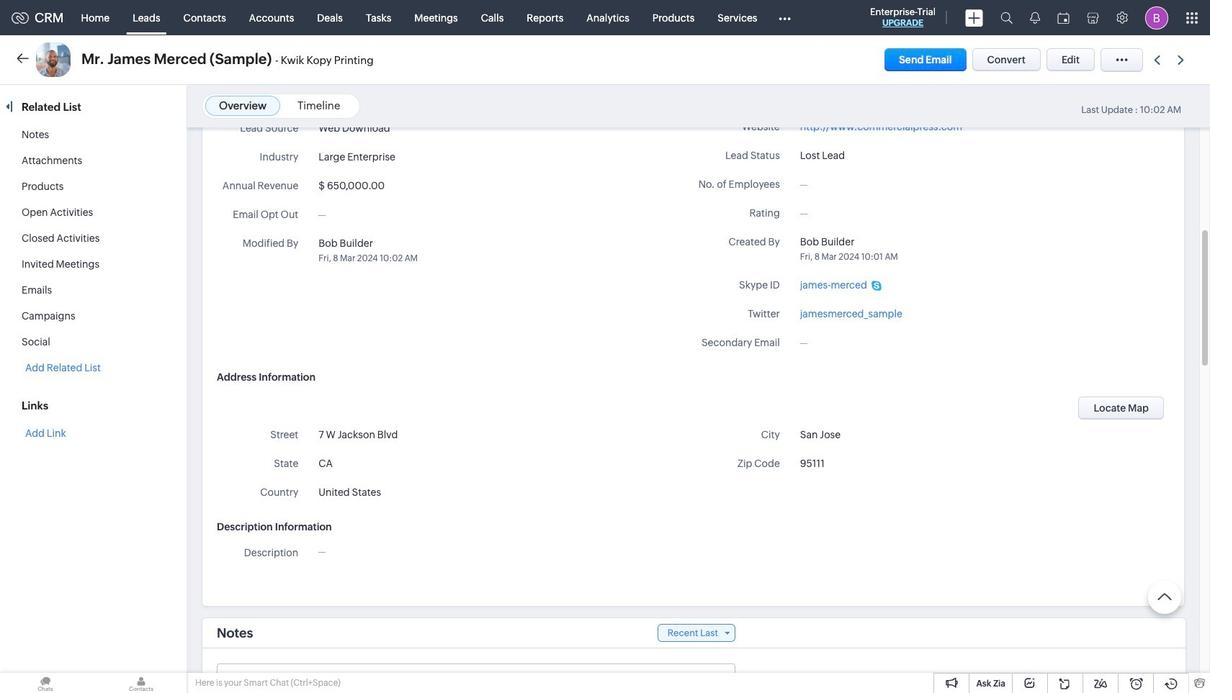 Task type: locate. For each thing, give the bounding box(es) containing it.
profile image
[[1146, 6, 1169, 29]]

contacts image
[[96, 674, 187, 694]]

previous record image
[[1154, 55, 1161, 64]]

create menu element
[[957, 0, 992, 35]]

None button
[[1079, 397, 1164, 420]]

Other Modules field
[[769, 6, 800, 29]]

create menu image
[[966, 9, 984, 26]]

search element
[[992, 0, 1022, 35]]

logo image
[[12, 12, 29, 23]]

signals element
[[1022, 0, 1049, 35]]



Task type: describe. For each thing, give the bounding box(es) containing it.
profile element
[[1137, 0, 1177, 35]]

search image
[[1001, 12, 1013, 24]]

calendar image
[[1058, 12, 1070, 23]]

chats image
[[0, 674, 91, 694]]

next record image
[[1178, 55, 1188, 64]]

signals image
[[1030, 12, 1041, 24]]

Add a note... field
[[218, 672, 734, 687]]



Task type: vqa. For each thing, say whether or not it's contained in the screenshot.
(Management
no



